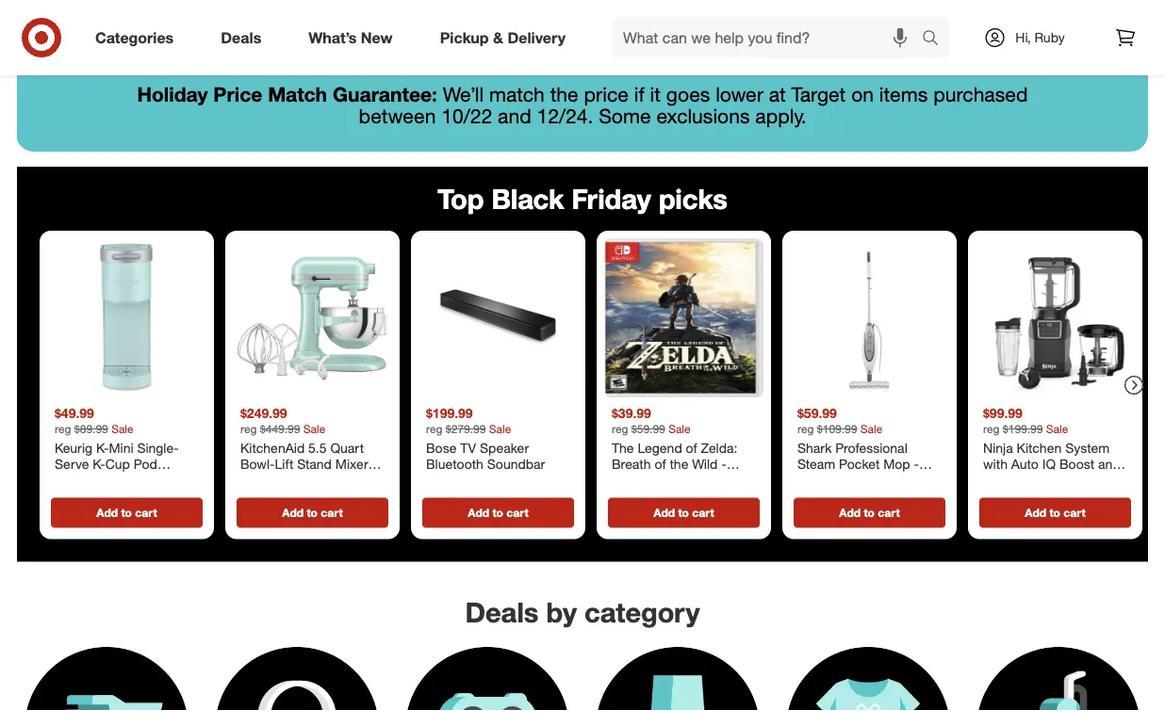 Task type: locate. For each thing, give the bounding box(es) containing it.
1 to from the left
[[121, 506, 132, 521]]

speed
[[996, 473, 1035, 489]]

1 horizontal spatial and
[[1099, 456, 1121, 473]]

add to cart button for lift
[[237, 498, 388, 529]]

cart
[[135, 506, 157, 521], [321, 506, 343, 521], [507, 506, 529, 521], [692, 506, 714, 521], [878, 506, 900, 521], [1064, 506, 1086, 521]]

$199.99
[[426, 406, 473, 422], [1003, 422, 1043, 436]]

$199.99 reg $279.99 sale bose tv speaker bluetooth soundbar
[[426, 406, 545, 473]]

12/24.
[[537, 104, 593, 128]]

k-
[[96, 440, 109, 456], [93, 456, 105, 473]]

and
[[498, 104, 532, 128], [1099, 456, 1121, 473]]

zelda:
[[701, 440, 738, 456]]

0 horizontal spatial $59.99
[[632, 422, 666, 436]]

the inside we'll match the price if it goes lower at target on items purchased between 10/22 and 12/24. some exclusions apply.
[[550, 82, 579, 106]]

picks
[[659, 182, 728, 215]]

wild
[[692, 456, 718, 473]]

kitchen
[[1017, 440, 1062, 456]]

$59.99 up "legend"
[[632, 422, 666, 436]]

add to cart button for serve
[[51, 498, 203, 529]]

$99.99
[[983, 406, 1023, 422]]

pickup
[[440, 28, 489, 47]]

- right mop
[[914, 456, 919, 473]]

reg up bose
[[426, 422, 443, 436]]

5 reg from the left
[[798, 422, 814, 436]]

sale up "mini"
[[111, 422, 134, 436]]

keurig
[[55, 440, 93, 456]]

add to cart down 'ice'
[[282, 506, 343, 521]]

reg inside the $199.99 reg $279.99 sale bose tv speaker bluetooth soundbar
[[426, 422, 443, 436]]

add
[[96, 506, 118, 521], [282, 506, 304, 521], [468, 506, 489, 521], [654, 506, 675, 521], [840, 506, 861, 521], [1025, 506, 1047, 521]]

and right boost
[[1099, 456, 1121, 473]]

4 add from the left
[[654, 506, 675, 521]]

4 cart from the left
[[692, 506, 714, 521]]

$39.99
[[612, 406, 651, 422]]

reg for $49.99
[[55, 422, 71, 436]]

reg for $99.99
[[983, 422, 1000, 436]]

6 cart from the left
[[1064, 506, 1086, 521]]

reg
[[55, 422, 71, 436], [240, 422, 257, 436], [426, 422, 443, 436], [612, 422, 628, 436], [798, 422, 814, 436], [983, 422, 1000, 436]]

deals up price
[[221, 28, 261, 47]]

deals
[[221, 28, 261, 47], [465, 596, 539, 630]]

sale up "legend"
[[669, 422, 691, 436]]

&
[[493, 28, 503, 47]]

cart for kitchenaid 5.5 quart bowl-lift stand mixer - ksm55 - ice
[[321, 506, 343, 521]]

of
[[686, 440, 697, 456], [655, 456, 666, 473]]

deals left by
[[465, 596, 539, 630]]

reg inside $49.99 reg $89.99 sale keurig k-mini single- serve k-cup pod coffee maker - oasis
[[55, 422, 71, 436]]

pod
[[134, 456, 157, 473]]

cup
[[105, 456, 130, 473]]

- inside $39.99 reg $59.99 sale the legend of zelda: breath of the wild - nintendo switch
[[722, 456, 727, 473]]

coffee
[[55, 473, 94, 489]]

the left the "wild"
[[670, 456, 689, 473]]

price
[[584, 82, 629, 106]]

0 vertical spatial the
[[550, 82, 579, 106]]

1 horizontal spatial $199.99
[[1003, 422, 1043, 436]]

reg inside $59.99 reg $109.99 sale shark professional steam pocket mop - s3601
[[798, 422, 814, 436]]

sale
[[111, 422, 134, 436], [303, 422, 326, 436], [489, 422, 511, 436], [669, 422, 691, 436], [861, 422, 883, 436], [1046, 422, 1069, 436]]

1 vertical spatial and
[[1099, 456, 1121, 473]]

reg inside $99.99 reg $199.99 sale ninja kitchen system with auto iq boost and 7-speed blender
[[983, 422, 1000, 436]]

guarantee:
[[333, 82, 437, 106]]

hi,
[[1016, 29, 1031, 46]]

sale inside "$249.99 reg $449.99 sale kitchenaid 5.5 quart bowl-lift stand mixer - ksm55 - ice"
[[303, 422, 326, 436]]

1 add to cart from the left
[[96, 506, 157, 521]]

$49.99
[[55, 406, 94, 422]]

3 add from the left
[[468, 506, 489, 521]]

bose
[[426, 440, 457, 456]]

1 add to cart button from the left
[[51, 498, 203, 529]]

cart down soundbar
[[507, 506, 529, 521]]

0 vertical spatial deals
[[221, 28, 261, 47]]

add to cart button down "pocket"
[[794, 498, 946, 529]]

add to cart down maker
[[96, 506, 157, 521]]

add to cart button down 'ice'
[[237, 498, 388, 529]]

the left price
[[550, 82, 579, 106]]

sale up speaker at left
[[489, 422, 511, 436]]

6 sale from the left
[[1046, 422, 1069, 436]]

1 horizontal spatial $59.99
[[798, 406, 837, 422]]

pickup & delivery link
[[424, 17, 589, 58]]

cart down oasis
[[135, 506, 157, 521]]

2 add to cart button from the left
[[237, 498, 388, 529]]

to for serve
[[121, 506, 132, 521]]

sale inside $39.99 reg $59.99 sale the legend of zelda: breath of the wild - nintendo switch
[[669, 422, 691, 436]]

cart down stand
[[321, 506, 343, 521]]

sale inside $49.99 reg $89.99 sale keurig k-mini single- serve k-cup pod coffee maker - oasis
[[111, 422, 134, 436]]

the legend of zelda: breath of the wild - nintendo switch image
[[604, 239, 764, 398]]

to down switch
[[678, 506, 689, 521]]

to down maker
[[121, 506, 132, 521]]

4 to from the left
[[678, 506, 689, 521]]

2 reg from the left
[[240, 422, 257, 436]]

cart for shark professional steam pocket mop - s3601
[[878, 506, 900, 521]]

5.5
[[308, 440, 327, 456]]

reg inside "$249.99 reg $449.99 sale kitchenaid 5.5 quart bowl-lift stand mixer - ksm55 - ice"
[[240, 422, 257, 436]]

we'll match the price if it goes lower at target on items purchased between 10/22 and 12/24. some exclusions apply.
[[359, 82, 1028, 128]]

add to cart down soundbar
[[468, 506, 529, 521]]

2 to from the left
[[307, 506, 318, 521]]

1 cart from the left
[[135, 506, 157, 521]]

sale inside $59.99 reg $109.99 sale shark professional steam pocket mop - s3601
[[861, 422, 883, 436]]

add down bluetooth
[[468, 506, 489, 521]]

add to cart button down blender
[[980, 498, 1132, 529]]

5 add from the left
[[840, 506, 861, 521]]

add to cart button down maker
[[51, 498, 203, 529]]

serve
[[55, 456, 89, 473]]

auto
[[1012, 456, 1039, 473]]

add to cart down "pocket"
[[840, 506, 900, 521]]

with
[[983, 456, 1008, 473]]

sale inside the $199.99 reg $279.99 sale bose tv speaker bluetooth soundbar
[[489, 422, 511, 436]]

6 to from the left
[[1050, 506, 1061, 521]]

k- down $89.99
[[96, 440, 109, 456]]

oasis
[[147, 473, 180, 489]]

6 add from the left
[[1025, 506, 1047, 521]]

reg inside $39.99 reg $59.99 sale the legend of zelda: breath of the wild - nintendo switch
[[612, 422, 628, 436]]

ruby
[[1035, 29, 1065, 46]]

- right the "wild"
[[722, 456, 727, 473]]

steam
[[798, 456, 836, 473]]

$199.99 up the kitchen
[[1003, 422, 1043, 436]]

to down blender
[[1050, 506, 1061, 521]]

add to cart button for soundbar
[[422, 498, 574, 529]]

to
[[121, 506, 132, 521], [307, 506, 318, 521], [493, 506, 503, 521], [678, 506, 689, 521], [864, 506, 875, 521], [1050, 506, 1061, 521]]

1 horizontal spatial the
[[670, 456, 689, 473]]

4 add to cart button from the left
[[608, 498, 760, 529]]

deals by category
[[465, 596, 700, 630]]

by
[[546, 596, 577, 630]]

3 to from the left
[[493, 506, 503, 521]]

sale for kitchen
[[1046, 422, 1069, 436]]

$89.99
[[74, 422, 108, 436]]

4 add to cart from the left
[[654, 506, 714, 521]]

2 cart from the left
[[321, 506, 343, 521]]

5 add to cart from the left
[[840, 506, 900, 521]]

cart down blender
[[1064, 506, 1086, 521]]

add for mop
[[840, 506, 861, 521]]

6 add to cart from the left
[[1025, 506, 1086, 521]]

hi, ruby
[[1016, 29, 1065, 46]]

0 horizontal spatial deals
[[221, 28, 261, 47]]

$279.99
[[446, 422, 486, 436]]

$49.99 reg $89.99 sale keurig k-mini single- serve k-cup pod coffee maker - oasis
[[55, 406, 180, 489]]

sale up professional
[[861, 422, 883, 436]]

4 reg from the left
[[612, 422, 628, 436]]

5 sale from the left
[[861, 422, 883, 436]]

add to cart
[[96, 506, 157, 521], [282, 506, 343, 521], [468, 506, 529, 521], [654, 506, 714, 521], [840, 506, 900, 521], [1025, 506, 1086, 521]]

add down switch
[[654, 506, 675, 521]]

1 add from the left
[[96, 506, 118, 521]]

1 horizontal spatial deals
[[465, 596, 539, 630]]

to down "pocket"
[[864, 506, 875, 521]]

4 sale from the left
[[669, 422, 691, 436]]

cart down mop
[[878, 506, 900, 521]]

- left oasis
[[138, 473, 143, 489]]

of left zelda:
[[686, 440, 697, 456]]

goes
[[666, 82, 710, 106]]

to down soundbar
[[493, 506, 503, 521]]

5 to from the left
[[864, 506, 875, 521]]

0 horizontal spatial $199.99
[[426, 406, 473, 422]]

add for soundbar
[[468, 506, 489, 521]]

reg up keurig
[[55, 422, 71, 436]]

add to cart for serve
[[96, 506, 157, 521]]

sale up 5.5
[[303, 422, 326, 436]]

add down 'ice'
[[282, 506, 304, 521]]

add to cart down switch
[[654, 506, 714, 521]]

add to cart button down soundbar
[[422, 498, 574, 529]]

deals link
[[205, 17, 285, 58]]

5 add to cart button from the left
[[794, 498, 946, 529]]

to down 'ice'
[[307, 506, 318, 521]]

of right breath
[[655, 456, 666, 473]]

reg up kitchenaid
[[240, 422, 257, 436]]

$59.99
[[798, 406, 837, 422], [632, 422, 666, 436]]

s3601
[[798, 473, 836, 489]]

reg up the
[[612, 422, 628, 436]]

we'll
[[443, 82, 484, 106]]

sale inside $99.99 reg $199.99 sale ninja kitchen system with auto iq boost and 7-speed blender
[[1046, 422, 1069, 436]]

1 vertical spatial the
[[670, 456, 689, 473]]

categories link
[[79, 17, 197, 58]]

add to cart button down switch
[[608, 498, 760, 529]]

reg up ninja
[[983, 422, 1000, 436]]

6 add to cart button from the left
[[980, 498, 1132, 529]]

shark
[[798, 440, 832, 456]]

add to cart button for mop
[[794, 498, 946, 529]]

2 add from the left
[[282, 506, 304, 521]]

add for auto
[[1025, 506, 1047, 521]]

$199.99 up bose
[[426, 406, 473, 422]]

sale for 5.5
[[303, 422, 326, 436]]

to for auto
[[1050, 506, 1061, 521]]

3 add to cart from the left
[[468, 506, 529, 521]]

5 cart from the left
[[878, 506, 900, 521]]

purchased
[[934, 82, 1028, 106]]

black
[[492, 182, 564, 215]]

- right mixer
[[372, 456, 377, 473]]

$249.99
[[240, 406, 287, 422]]

and right "10/22"
[[498, 104, 532, 128]]

3 reg from the left
[[426, 422, 443, 436]]

3 add to cart button from the left
[[422, 498, 574, 529]]

add down speed
[[1025, 506, 1047, 521]]

add for lift
[[282, 506, 304, 521]]

add down "pocket"
[[840, 506, 861, 521]]

0 horizontal spatial the
[[550, 82, 579, 106]]

add to cart button for auto
[[980, 498, 1132, 529]]

3 sale from the left
[[489, 422, 511, 436]]

sale for k-
[[111, 422, 134, 436]]

add down maker
[[96, 506, 118, 521]]

reg for $249.99
[[240, 422, 257, 436]]

holiday price match guarantee:
[[137, 82, 437, 106]]

1 sale from the left
[[111, 422, 134, 436]]

reg up shark
[[798, 422, 814, 436]]

$59.99 up shark
[[798, 406, 837, 422]]

carousel region
[[17, 167, 1148, 581]]

cart down switch
[[692, 506, 714, 521]]

3 cart from the left
[[507, 506, 529, 521]]

$39.99 reg $59.99 sale the legend of zelda: breath of the wild - nintendo switch
[[612, 406, 738, 489]]

add to cart down blender
[[1025, 506, 1086, 521]]

0 vertical spatial and
[[498, 104, 532, 128]]

2 add to cart from the left
[[282, 506, 343, 521]]

6 reg from the left
[[983, 422, 1000, 436]]

bowl-
[[240, 456, 275, 473]]

What can we help you find? suggestions appear below search field
[[612, 17, 927, 58]]

2 sale from the left
[[303, 422, 326, 436]]

exclusions
[[657, 104, 750, 128]]

0 horizontal spatial and
[[498, 104, 532, 128]]

shark professional steam pocket mop - s3601 image
[[790, 239, 950, 398]]

1 reg from the left
[[55, 422, 71, 436]]

1 vertical spatial deals
[[465, 596, 539, 630]]

at
[[769, 82, 786, 106]]

add to cart for breath
[[654, 506, 714, 521]]

sale up the kitchen
[[1046, 422, 1069, 436]]



Task type: vqa. For each thing, say whether or not it's contained in the screenshot.


Task type: describe. For each thing, give the bounding box(es) containing it.
bose tv speaker bluetooth soundbar image
[[419, 239, 578, 398]]

mop
[[884, 456, 911, 473]]

deals for deals by category
[[465, 596, 539, 630]]

to for mop
[[864, 506, 875, 521]]

- inside $59.99 reg $109.99 sale shark professional steam pocket mop - s3601
[[914, 456, 919, 473]]

switch
[[670, 473, 710, 489]]

some
[[599, 104, 651, 128]]

soundbar
[[487, 456, 545, 473]]

if
[[634, 82, 645, 106]]

add for breath
[[654, 506, 675, 521]]

and inside we'll match the price if it goes lower at target on items purchased between 10/22 and 12/24. some exclusions apply.
[[498, 104, 532, 128]]

add to cart for soundbar
[[468, 506, 529, 521]]

ninja kitchen system with auto iq boost and 7-speed blender image
[[976, 239, 1135, 398]]

to for soundbar
[[493, 506, 503, 521]]

mini
[[109, 440, 133, 456]]

add to cart for mop
[[840, 506, 900, 521]]

cart for the legend of zelda: breath of the wild - nintendo switch
[[692, 506, 714, 521]]

lift
[[275, 456, 294, 473]]

$59.99 inside $39.99 reg $59.99 sale the legend of zelda: breath of the wild - nintendo switch
[[632, 422, 666, 436]]

target
[[792, 82, 846, 106]]

category
[[585, 596, 700, 630]]

new
[[361, 28, 393, 47]]

sale for professional
[[861, 422, 883, 436]]

match
[[268, 82, 327, 106]]

single-
[[137, 440, 179, 456]]

$99.99 reg $199.99 sale ninja kitchen system with auto iq boost and 7-speed blender
[[983, 406, 1121, 489]]

what's new link
[[293, 17, 416, 58]]

deals for deals
[[221, 28, 261, 47]]

sale for tv
[[489, 422, 511, 436]]

legend
[[638, 440, 682, 456]]

bluetooth
[[426, 456, 484, 473]]

delivery
[[508, 28, 566, 47]]

price
[[213, 82, 263, 106]]

k- right serve
[[93, 456, 105, 473]]

the inside $39.99 reg $59.99 sale the legend of zelda: breath of the wild - nintendo switch
[[670, 456, 689, 473]]

and inside $99.99 reg $199.99 sale ninja kitchen system with auto iq boost and 7-speed blender
[[1099, 456, 1121, 473]]

$249.99 reg $449.99 sale kitchenaid 5.5 quart bowl-lift stand mixer - ksm55 - ice
[[240, 406, 377, 489]]

$109.99
[[817, 422, 858, 436]]

categories
[[95, 28, 174, 47]]

- inside $49.99 reg $89.99 sale keurig k-mini single- serve k-cup pod coffee maker - oasis
[[138, 473, 143, 489]]

the
[[612, 440, 634, 456]]

to for lift
[[307, 506, 318, 521]]

reg for $59.99
[[798, 422, 814, 436]]

reg for $199.99
[[426, 422, 443, 436]]

iq
[[1043, 456, 1056, 473]]

keurig k-mini single-serve k-cup pod coffee maker - oasis image
[[47, 239, 207, 398]]

apply.
[[756, 104, 807, 128]]

items
[[880, 82, 928, 106]]

between
[[359, 104, 436, 128]]

professional
[[836, 440, 908, 456]]

cart for bose tv speaker bluetooth soundbar
[[507, 506, 529, 521]]

cart for keurig k-mini single- serve k-cup pod coffee maker - oasis
[[135, 506, 157, 521]]

add for serve
[[96, 506, 118, 521]]

reg for $39.99
[[612, 422, 628, 436]]

maker
[[98, 473, 134, 489]]

add to cart button for breath
[[608, 498, 760, 529]]

friday
[[572, 182, 651, 215]]

$449.99
[[260, 422, 300, 436]]

$199.99 inside the $199.99 reg $279.99 sale bose tv speaker bluetooth soundbar
[[426, 406, 473, 422]]

cart for ninja kitchen system with auto iq boost and 7-speed blender
[[1064, 506, 1086, 521]]

nintendo
[[612, 473, 666, 489]]

match
[[489, 82, 545, 106]]

what's new
[[309, 28, 393, 47]]

$59.99 reg $109.99 sale shark professional steam pocket mop - s3601
[[798, 406, 919, 489]]

system
[[1066, 440, 1110, 456]]

pocket
[[839, 456, 880, 473]]

ksm55
[[240, 473, 284, 489]]

mixer
[[336, 456, 368, 473]]

what's
[[309, 28, 357, 47]]

breath
[[612, 456, 651, 473]]

target black friday image
[[17, 0, 1148, 62]]

stand
[[297, 456, 332, 473]]

ninja
[[983, 440, 1013, 456]]

add to cart for auto
[[1025, 506, 1086, 521]]

$59.99 inside $59.99 reg $109.99 sale shark professional steam pocket mop - s3601
[[798, 406, 837, 422]]

0 horizontal spatial of
[[655, 456, 666, 473]]

tv
[[460, 440, 476, 456]]

ice
[[296, 473, 314, 489]]

quart
[[330, 440, 364, 456]]

to for breath
[[678, 506, 689, 521]]

search
[[914, 30, 959, 49]]

sale for legend
[[669, 422, 691, 436]]

- left 'ice'
[[287, 473, 292, 489]]

7-
[[983, 473, 996, 489]]

add to cart for lift
[[282, 506, 343, 521]]

speaker
[[480, 440, 529, 456]]

$199.99 inside $99.99 reg $199.99 sale ninja kitchen system with auto iq boost and 7-speed blender
[[1003, 422, 1043, 436]]

blender
[[1039, 473, 1085, 489]]

lower
[[716, 82, 764, 106]]

boost
[[1060, 456, 1095, 473]]

10/22
[[442, 104, 492, 128]]

top
[[438, 182, 484, 215]]

on
[[852, 82, 874, 106]]

search button
[[914, 17, 959, 62]]

holiday
[[137, 82, 208, 106]]

pickup & delivery
[[440, 28, 566, 47]]

1 horizontal spatial of
[[686, 440, 697, 456]]

top black friday picks
[[438, 182, 728, 215]]

kitchenaid 5.5 quart bowl-lift stand mixer - ksm55 - ice image
[[233, 239, 392, 398]]



